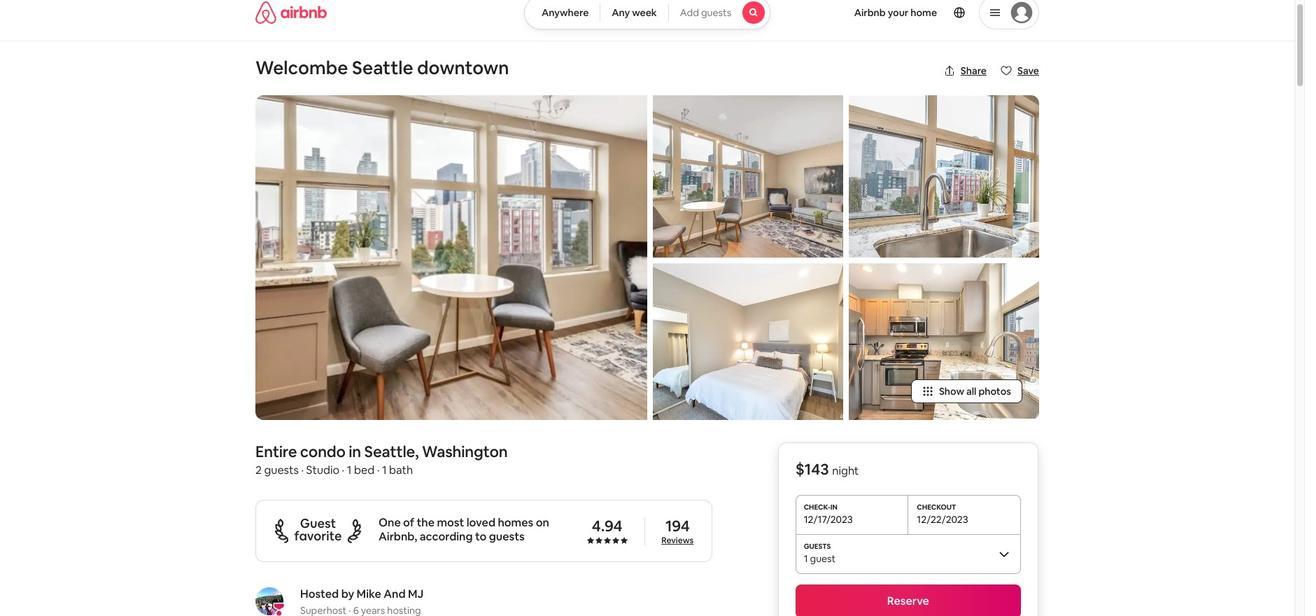 Task type: describe. For each thing, give the bounding box(es) containing it.
2
[[256, 463, 262, 478]]

in
[[349, 442, 361, 461]]

entire condo in seattle, washington 2 guests · studio · 1 bed · 1 bath
[[256, 442, 508, 478]]

12/22/2023
[[918, 513, 969, 526]]

1 inside dropdown button
[[804, 552, 808, 565]]

airbnb your home
[[855, 6, 938, 19]]

according
[[420, 529, 473, 544]]

welcombe seattle downtown image 1 image
[[256, 95, 648, 420]]

loved
[[467, 515, 496, 530]]

reserve button
[[796, 585, 1022, 616]]

home
[[911, 6, 938, 19]]

hosted by mike and mj
[[300, 587, 424, 602]]

guests inside one of the most loved homes on airbnb, according to guests
[[489, 529, 525, 544]]

night
[[833, 464, 859, 478]]

welcombe
[[256, 56, 348, 80]]

bed
[[354, 463, 375, 478]]

0 horizontal spatial 1
[[347, 463, 352, 478]]

none search field containing anywhere
[[524, 0, 771, 29]]

welcombe seattle downtown
[[256, 56, 509, 80]]

show all photos
[[940, 385, 1012, 398]]

airbnb,
[[379, 529, 418, 544]]

anywhere button
[[524, 0, 601, 29]]

194 reviews
[[662, 516, 694, 546]]

$143
[[796, 459, 830, 479]]

12/17/2023
[[804, 513, 853, 526]]

guest favorite
[[294, 515, 342, 544]]

your
[[888, 6, 909, 19]]

show all photos button
[[912, 380, 1023, 403]]

guest
[[300, 515, 336, 531]]

bath
[[389, 463, 413, 478]]

194
[[666, 516, 690, 535]]

guests inside button
[[702, 6, 732, 19]]

welcombe seattle downtown image 3 image
[[653, 263, 844, 420]]

favorite
[[294, 528, 342, 544]]

downtown
[[417, 56, 509, 80]]

reserve
[[888, 594, 930, 609]]

welcombe seattle downtown image 5 image
[[849, 263, 1040, 420]]

$143 night
[[796, 459, 859, 479]]

mike
[[357, 587, 382, 602]]

add guests
[[680, 6, 732, 19]]



Task type: locate. For each thing, give the bounding box(es) containing it.
guests right to
[[489, 529, 525, 544]]

airbnb your home link
[[846, 0, 946, 27]]

any week
[[612, 6, 657, 19]]

guests right add
[[702, 6, 732, 19]]

add
[[680, 6, 699, 19]]

0 horizontal spatial guests
[[264, 463, 299, 478]]

2 horizontal spatial guests
[[702, 6, 732, 19]]

entire
[[256, 442, 297, 461]]

guests inside entire condo in seattle, washington 2 guests · studio · 1 bed · 1 bath
[[264, 463, 299, 478]]

studio
[[306, 463, 340, 478]]

1 horizontal spatial guests
[[489, 529, 525, 544]]

welcombe seattle downtown image 4 image
[[849, 95, 1040, 258]]

airbnb
[[855, 6, 886, 19]]

guest
[[811, 552, 836, 565]]

to
[[475, 529, 487, 544]]

by
[[341, 587, 354, 602]]

2 horizontal spatial 1
[[804, 552, 808, 565]]

seattle,
[[364, 442, 419, 461]]

save
[[1018, 64, 1040, 77]]

share
[[961, 64, 987, 77]]

2 · from the left
[[342, 463, 345, 478]]

all
[[967, 385, 977, 398]]

one
[[379, 515, 401, 530]]

· right studio in the bottom left of the page
[[342, 463, 345, 478]]

and
[[384, 587, 406, 602]]

hosted
[[300, 587, 339, 602]]

add guests button
[[669, 0, 771, 29]]

on
[[536, 515, 550, 530]]

1
[[347, 463, 352, 478], [382, 463, 387, 478], [804, 552, 808, 565]]

guests
[[702, 6, 732, 19], [264, 463, 299, 478], [489, 529, 525, 544]]

· left studio in the bottom left of the page
[[301, 463, 304, 478]]

show
[[940, 385, 965, 398]]

most
[[437, 515, 464, 530]]

week
[[632, 6, 657, 19]]

1 left guest
[[804, 552, 808, 565]]

reviews
[[662, 535, 694, 546]]

profile element
[[788, 0, 1040, 41]]

1 · from the left
[[301, 463, 304, 478]]

1 horizontal spatial ·
[[342, 463, 345, 478]]

one of the most loved homes on airbnb, according to guests
[[379, 515, 550, 544]]

4.94
[[592, 516, 623, 535]]

1 left bed
[[347, 463, 352, 478]]

condo
[[300, 442, 346, 461]]

None search field
[[524, 0, 771, 29]]

·
[[301, 463, 304, 478], [342, 463, 345, 478], [377, 463, 380, 478]]

1 left bath
[[382, 463, 387, 478]]

of
[[403, 515, 415, 530]]

3 · from the left
[[377, 463, 380, 478]]

mj
[[408, 587, 424, 602]]

2 horizontal spatial ·
[[377, 463, 380, 478]]

host profile picture image
[[256, 588, 284, 616]]

1 vertical spatial guests
[[264, 463, 299, 478]]

welcombe seattle downtown image 2 image
[[653, 95, 844, 258]]

guests down "entire"
[[264, 463, 299, 478]]

any week button
[[600, 0, 669, 29]]

photos
[[979, 385, 1012, 398]]

seattle
[[352, 56, 414, 80]]

0 horizontal spatial ·
[[301, 463, 304, 478]]

share button
[[939, 59, 993, 83]]

0 vertical spatial guests
[[702, 6, 732, 19]]

1 guest
[[804, 552, 836, 565]]

· right bed
[[377, 463, 380, 478]]

2 vertical spatial guests
[[489, 529, 525, 544]]

anywhere
[[542, 6, 589, 19]]

1 guest button
[[796, 534, 1022, 574]]

the
[[417, 515, 435, 530]]

washington
[[422, 442, 508, 461]]

1 horizontal spatial 1
[[382, 463, 387, 478]]

homes
[[498, 515, 534, 530]]

any
[[612, 6, 630, 19]]

save button
[[996, 59, 1045, 83]]



Task type: vqa. For each thing, say whether or not it's contained in the screenshot.
the Add guests button
yes



